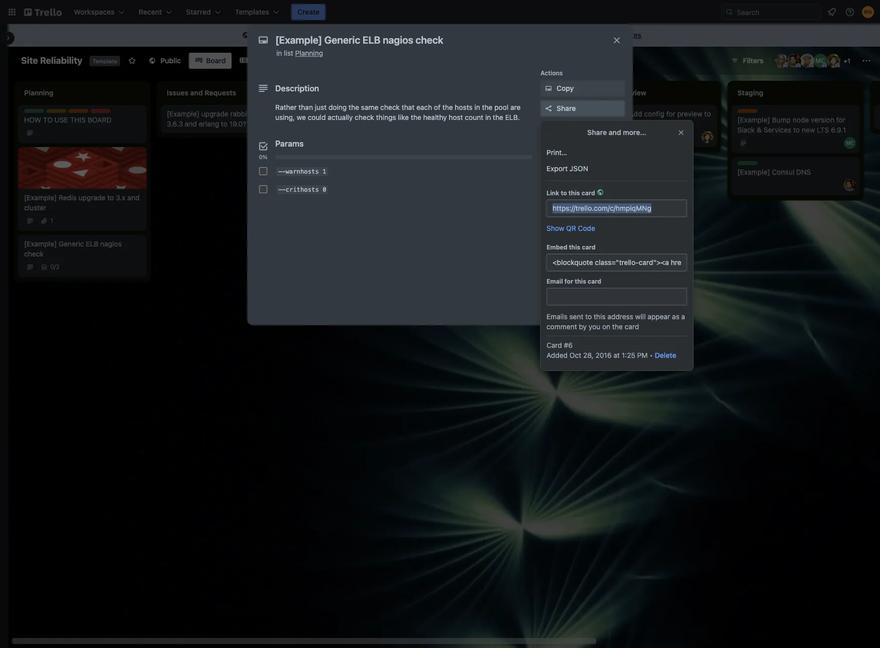 Task type: locate. For each thing, give the bounding box(es) containing it.
the down address
[[613, 323, 623, 331]]

andre gorte (andregorte) image down marques closter (marquescloster) image
[[845, 179, 857, 192]]

in left list
[[276, 49, 282, 57]]

[example] up 3.6.3
[[167, 110, 200, 118]]

1 down [example] redis upgrade to 3.x and cluster
[[50, 217, 53, 225]]

and inside [example] redis upgrade to 3.x and cluster
[[128, 194, 140, 202]]

1 horizontal spatial samantha pivlot (samanthapivlot) image
[[827, 54, 841, 68]]

show qr code link
[[547, 224, 596, 234]]

to
[[419, 31, 426, 39], [262, 110, 268, 118], [371, 110, 377, 118], [705, 110, 712, 118], [221, 120, 228, 128], [794, 126, 800, 134], [561, 190, 567, 197], [107, 194, 114, 202], [586, 313, 592, 321]]

1 horizontal spatial color: orange, title: "manual deploy steps" element
[[738, 109, 758, 113]]

1:25
[[622, 351, 636, 360]]

to inside "[example] bump node version for slack & services to new lts 6.9.1"
[[794, 126, 800, 134]]

[example]
[[167, 110, 200, 118], [310, 110, 342, 118], [452, 110, 485, 118], [595, 110, 628, 118], [738, 116, 771, 124], [452, 146, 485, 154], [738, 168, 771, 176], [24, 194, 57, 202], [24, 240, 57, 248]]

for right config
[[667, 110, 676, 118]]

0 vertical spatial andre gorte (andregorte) image
[[788, 54, 802, 68]]

andre gorte (andregorte) image left marques closter (marquescloster) icon
[[788, 54, 802, 68]]

amy freiderson (amyfreiderson) image
[[775, 54, 789, 68]]

and for [example] redis upgrade to 3.x and cluster
[[128, 194, 140, 202]]

copy.
[[428, 31, 445, 39]]

[example] inside [example] migrate to longer ebs/snapshot resources ids
[[310, 110, 342, 118]]

--warnhosts 1 checkbox
[[259, 167, 267, 175]]

color: green, title: "verified in staging" element
[[24, 109, 44, 113], [738, 161, 758, 165]]

0 horizontal spatial on
[[370, 31, 378, 39]]

[example] inside [example] upgrade rabbitmq to 3.6.3 and erlang to 19.0?
[[167, 110, 200, 118]]

internet
[[392, 31, 417, 39]]

print…
[[547, 148, 568, 157]]

0 horizontal spatial check
[[24, 250, 44, 258]]

1 vertical spatial share
[[588, 128, 607, 137]]

and
[[185, 120, 197, 128], [609, 128, 622, 137], [128, 194, 140, 202]]

and right "3.x"
[[128, 194, 140, 202]]

create button
[[292, 4, 326, 20]]

color: green, title: "verified in staging" element up how
[[24, 109, 44, 113]]

to left 19.0?
[[221, 120, 228, 128]]

[example] up the 10/23
[[452, 146, 485, 154]]

[example] upgrade rabbitmq to 3.6.3 and erlang to 19.0? link
[[167, 109, 284, 129]]

[example] inside [example] snowplow prod run failed 10/23
[[452, 146, 485, 154]]

0 vertical spatial upgrade
[[201, 110, 229, 118]]

and inside [example] upgrade rabbitmq to 3.6.3 and erlang to 19.0?
[[185, 120, 197, 128]]

1 vertical spatial samantha pivlot (samanthapivlot) image
[[702, 131, 714, 143]]

to inside [example] migrate to longer ebs/snapshot resources ids
[[371, 110, 377, 118]]

•
[[650, 351, 653, 360]]

embed this card
[[547, 244, 596, 251]]

host
[[449, 113, 463, 122]]

1 right warnhosts
[[323, 168, 327, 175]]

close popover image
[[678, 129, 686, 137]]

public
[[161, 56, 181, 65]]

0
[[323, 186, 327, 193], [50, 263, 54, 271]]

in
[[276, 49, 282, 57], [475, 103, 481, 112], [486, 113, 491, 122]]

0 vertical spatial in
[[276, 49, 282, 57]]

samantha pivlot (samanthapivlot) image right "close popover" icon
[[702, 131, 714, 143]]

this up you
[[594, 313, 606, 321]]

bump
[[773, 116, 791, 124]]

dns
[[797, 168, 811, 176]]

the down pool
[[493, 113, 504, 122]]

check inside [example] generic elb nagios check
[[24, 250, 44, 258]]

card down will
[[625, 323, 640, 331]]

ben nelson (bennelson96) image
[[863, 6, 875, 18]]

card
[[582, 190, 596, 197], [582, 244, 596, 251], [588, 278, 602, 286], [625, 323, 640, 331]]

delete button
[[655, 351, 677, 361]]

upgrade right redis at the top of page
[[79, 194, 106, 202]]

card up email for this card text field
[[588, 278, 602, 286]]

show menu image
[[862, 56, 872, 66]]

share down the share button
[[588, 128, 607, 137]]

to right link
[[561, 190, 567, 197]]

card down json at the top of the page
[[582, 190, 596, 197]]

to up by
[[586, 313, 592, 321]]

[example] for [example] bump node version for slack & services to new lts 6.9.1
[[738, 116, 771, 124]]

0 horizontal spatial a
[[276, 31, 280, 39]]

share for share and more…
[[588, 128, 607, 137]]

for inside [example] add config for preview to handle avatars
[[667, 110, 676, 118]]

0 left 2 on the left of page
[[50, 263, 54, 271]]

explore more templates
[[563, 31, 642, 39]]

in right count
[[486, 113, 491, 122]]

this inside emails sent to this address will appear as a comment by you on the card
[[594, 313, 606, 321]]

check
[[381, 103, 400, 112], [355, 113, 374, 122], [24, 250, 44, 258]]

[example] inside "[example] bump node version for slack & services to new lts 6.9.1"
[[738, 116, 771, 124]]

1 vertical spatial 1
[[323, 168, 327, 175]]

public
[[281, 31, 301, 39]]

the right of
[[443, 103, 453, 112]]

share inside the share button
[[557, 104, 576, 113]]

appear
[[648, 313, 671, 321]]

the left pool
[[482, 103, 493, 112]]

None text field
[[270, 31, 602, 49]]

elb.
[[506, 113, 520, 122]]

a inside emails sent to this address will appear as a comment by you on the card
[[682, 313, 686, 321]]

in up count
[[475, 103, 481, 112]]

to up the resources
[[371, 110, 377, 118]]

open information menu image
[[846, 7, 856, 17]]

[example] for [example] upgrade rabbitmq to 3.6.3 and erlang to 19.0?
[[167, 110, 200, 118]]

tom mikelbach (tommikelbach) image
[[559, 167, 571, 179]]

warnhosts
[[286, 168, 319, 175]]

color: orange, title: "manual deploy steps" element up slack on the top right
[[738, 109, 758, 113]]

actions
[[541, 69, 563, 77]]

and for [example] upgrade rabbitmq to 3.6.3 and erlang to 19.0?
[[185, 120, 197, 128]]

to left "3.x"
[[107, 194, 114, 202]]

to inside [example] redis upgrade to 3.x and cluster
[[107, 194, 114, 202]]

rather than just doing the same check that each of the hosts in the pool are using, we could actually check things like the healthy host count in the elb.
[[275, 103, 521, 122]]

planning link
[[295, 49, 323, 57]]

pm
[[638, 351, 648, 360]]

[example] inside [example] add config for preview to handle avatars
[[595, 110, 628, 118]]

1 vertical spatial upgrade
[[79, 194, 106, 202]]

public button
[[142, 53, 187, 69]]

to right preview
[[705, 110, 712, 118]]

0 horizontal spatial color: orange, title: "manual deploy steps" element
[[68, 109, 88, 113]]

samantha pivlot (samanthapivlot) image left +
[[827, 54, 841, 68]]

migrate
[[344, 110, 369, 118]]

for
[[333, 31, 342, 39], [667, 110, 676, 118], [837, 116, 846, 124], [565, 278, 574, 286]]

1 horizontal spatial a
[[682, 313, 686, 321]]

0 horizontal spatial and
[[128, 194, 140, 202]]

[example] generic elb nagios check link
[[24, 239, 141, 259]]

[example] bump node version for slack & services to new lts 6.9.1 link
[[738, 115, 855, 135]]

[example] up cluster on the top of the page
[[24, 194, 57, 202]]

0 vertical spatial 1
[[848, 57, 851, 65]]

a right "is"
[[276, 31, 280, 39]]

1 horizontal spatial check
[[355, 113, 374, 122]]

samantha pivlot (samanthapivlot) image
[[402, 131, 414, 143]]

1 vertical spatial on
[[603, 323, 611, 331]]

0 vertical spatial color: green, title: "verified in staging" element
[[24, 109, 44, 113]]

1 vertical spatial color: green, title: "verified in staging" element
[[738, 161, 758, 165]]

Board name text field
[[16, 53, 88, 69]]

run
[[538, 146, 549, 154]]

for right email
[[565, 278, 574, 286]]

0 horizontal spatial upgrade
[[79, 194, 106, 202]]

on right you
[[603, 323, 611, 331]]

2 vertical spatial in
[[486, 113, 491, 122]]

amy freiderson (amyfreiderson) image
[[559, 121, 571, 133]]

1 horizontal spatial and
[[185, 120, 197, 128]]

to down node
[[794, 126, 800, 134]]

0 horizontal spatial 0
[[50, 263, 54, 271]]

[example] up 0 / 2
[[24, 240, 57, 248]]

1 horizontal spatial on
[[603, 323, 611, 331]]

1 horizontal spatial upgrade
[[201, 110, 229, 118]]

share up amy freiderson (amyfreiderson) image at the top of the page
[[557, 104, 576, 113]]

customize views image
[[280, 56, 290, 66]]

2 horizontal spatial 1
[[848, 57, 851, 65]]

samantha pivlot (samanthapivlot) image
[[827, 54, 841, 68], [702, 131, 714, 143]]

[example] inside [example] generic elb nagios check
[[24, 240, 57, 248]]

[example] left "consul" on the right top
[[738, 168, 771, 176]]

color: orange, title: "manual deploy steps" element
[[68, 109, 88, 113], [738, 109, 758, 113]]

ebs/snapshot
[[310, 120, 355, 128]]

[example] add config for preview to handle avatars link
[[595, 109, 712, 129]]

version
[[812, 116, 835, 124]]

print… link
[[541, 145, 694, 161]]

snowplow
[[487, 146, 519, 154]]

site reliability
[[21, 55, 82, 66]]

2 horizontal spatial check
[[381, 103, 400, 112]]

card
[[547, 341, 562, 350]]

this
[[569, 190, 580, 197], [569, 244, 581, 251], [575, 278, 587, 286], [594, 313, 606, 321]]

2 vertical spatial check
[[24, 250, 44, 258]]

export json link
[[541, 161, 694, 177]]

delete
[[655, 351, 677, 360]]

[example] up the handle
[[595, 110, 628, 118]]

[example] consul dns
[[738, 168, 811, 176]]

1
[[848, 57, 851, 65], [323, 168, 327, 175], [50, 217, 53, 225]]

color: green, title: "verified in staging" element up [example] consul dns
[[738, 161, 758, 165]]

explore
[[563, 31, 588, 39]]

[example] up 'ebs/snapshot'
[[310, 110, 342, 118]]

sm image
[[241, 31, 251, 41]]

1 horizontal spatial share
[[588, 128, 607, 137]]

add
[[630, 110, 643, 118]]

1 horizontal spatial andre gorte (andregorte) image
[[845, 179, 857, 192]]

[example] for [example] websocket service
[[452, 110, 485, 118]]

2 color: orange, title: "manual deploy steps" element from the left
[[738, 109, 758, 113]]

unshippable!
[[90, 109, 129, 117]]

healthy
[[424, 113, 447, 122]]

preview
[[678, 110, 703, 118]]

slack
[[738, 126, 756, 134]]

share and more…
[[588, 128, 647, 137]]

0 vertical spatial on
[[370, 31, 378, 39]]

1 color: orange, title: "manual deploy steps" element from the left
[[68, 109, 88, 113]]

and left more…
[[609, 128, 622, 137]]

on right 'anyone'
[[370, 31, 378, 39]]

3.6.3
[[167, 120, 183, 128]]

color: orange, title: "manual deploy steps" element up the this at the left top
[[68, 109, 88, 113]]

lts
[[818, 126, 830, 134]]

comment
[[547, 323, 577, 331]]

0 right the 'crithosts'
[[323, 186, 327, 193]]

a right the as
[[682, 313, 686, 321]]

1 vertical spatial a
[[682, 313, 686, 321]]

0 vertical spatial 0
[[323, 186, 327, 193]]

1 left show menu image
[[848, 57, 851, 65]]

the left 'same'
[[349, 103, 359, 112]]

andre gorte (andregorte) image
[[788, 54, 802, 68], [845, 179, 857, 192]]

upgrade up erlang
[[201, 110, 229, 118]]

for up 6.9.1
[[837, 116, 846, 124]]

0 vertical spatial check
[[381, 103, 400, 112]]

will
[[636, 313, 646, 321]]

1 horizontal spatial in
[[475, 103, 481, 112]]

&
[[757, 126, 762, 134]]

handle
[[595, 120, 617, 128]]

anyone
[[344, 31, 368, 39]]

the left the internet
[[380, 31, 390, 39]]

to inside emails sent to this address will appear as a comment by you on the card
[[586, 313, 592, 321]]

0 horizontal spatial andre gorte (andregorte) image
[[788, 54, 802, 68]]

consul
[[773, 168, 795, 176]]

a
[[276, 31, 280, 39], [682, 313, 686, 321]]

upgrade
[[201, 110, 229, 118], [79, 194, 106, 202]]

this
[[253, 31, 267, 39]]

this
[[70, 116, 86, 124]]

[example] right of
[[452, 110, 485, 118]]

6.9.1
[[832, 126, 847, 134]]

0 vertical spatial share
[[557, 104, 576, 113]]

1 horizontal spatial 0
[[323, 186, 327, 193]]

pool
[[495, 103, 509, 112]]

[example] up &
[[738, 116, 771, 124]]

to right "rabbitmq"
[[262, 110, 268, 118]]

2 vertical spatial 1
[[50, 217, 53, 225]]

and right 3.6.3
[[185, 120, 197, 128]]

elb
[[86, 240, 98, 248]]

[example] for [example] consul dns
[[738, 168, 771, 176]]

color: yellow, title: "ready to merge" element
[[46, 109, 66, 113]]

[example] inside [example] redis upgrade to 3.x and cluster
[[24, 194, 57, 202]]

1 horizontal spatial 1
[[323, 168, 327, 175]]

by
[[579, 323, 587, 331]]

[example] for [example] add config for preview to handle avatars
[[595, 110, 628, 118]]

filters button
[[728, 53, 767, 69]]

0 horizontal spatial share
[[557, 104, 576, 113]]



Task type: vqa. For each thing, say whether or not it's contained in the screenshot.
[Example] in [Example] Redis upgrade to 3.x and cluster
yes



Task type: describe. For each thing, give the bounding box(es) containing it.
emails sent to this address will appear as a comment by you on the card
[[547, 313, 686, 331]]

2 horizontal spatial and
[[609, 128, 622, 137]]

could
[[308, 113, 326, 122]]

10/23
[[452, 156, 471, 164]]

rather
[[275, 103, 297, 112]]

[example] migrate to longer ebs/snapshot resources ids
[[310, 110, 401, 128]]

email
[[547, 278, 563, 286]]

2 horizontal spatial in
[[486, 113, 491, 122]]

0 horizontal spatial 1
[[50, 217, 53, 225]]

same
[[361, 103, 379, 112]]

like
[[398, 113, 409, 122]]

you
[[589, 323, 601, 331]]

+
[[844, 57, 848, 65]]

sm image
[[544, 83, 554, 94]]

link
[[547, 190, 560, 197]]

things
[[376, 113, 396, 122]]

rabbitmq
[[230, 110, 260, 118]]

oct
[[570, 351, 582, 360]]

erlang
[[199, 120, 219, 128]]

upgrade inside [example] upgrade rabbitmq to 3.6.3 and erlang to 19.0?
[[201, 110, 229, 118]]

Embed this card text field
[[547, 254, 688, 272]]

[example] websocket service
[[452, 110, 547, 118]]

crithosts
[[286, 186, 319, 193]]

each
[[417, 103, 432, 112]]

doing
[[329, 103, 347, 112]]

1 vertical spatial 0
[[50, 263, 54, 271]]

0 / 2
[[50, 263, 60, 271]]

for inside "[example] bump node version for slack & services to new lts 6.9.1"
[[837, 116, 846, 124]]

count
[[465, 113, 484, 122]]

board
[[88, 116, 112, 124]]

how to use this board
[[24, 116, 112, 124]]

this right the "embed"
[[569, 244, 581, 251]]

0%
[[259, 154, 268, 160]]

json
[[570, 164, 589, 173]]

planning
[[295, 49, 323, 57]]

marques closter (marquescloster) image
[[814, 54, 828, 68]]

to
[[43, 116, 53, 124]]

template
[[93, 58, 117, 64]]

table link
[[234, 53, 275, 69]]

config
[[645, 110, 665, 118]]

marques closter (marquescloster) image
[[845, 137, 857, 149]]

export json
[[547, 164, 589, 173]]

#6
[[564, 341, 573, 350]]

tom mikelbach (tommikelbach) image
[[416, 131, 428, 143]]

search image
[[726, 8, 734, 16]]

cluster
[[24, 204, 46, 212]]

code
[[578, 224, 596, 233]]

show
[[547, 224, 565, 233]]

services
[[764, 126, 792, 134]]

0 horizontal spatial color: green, title: "verified in staging" element
[[24, 109, 44, 113]]

added
[[547, 351, 568, 360]]

card inside emails sent to this address will appear as a comment by you on the card
[[625, 323, 640, 331]]

longer
[[379, 110, 400, 118]]

1 vertical spatial in
[[475, 103, 481, 112]]

1 vertical spatial check
[[355, 113, 374, 122]]

at
[[614, 351, 620, 360]]

show qr code
[[547, 224, 596, 233]]

28,
[[584, 351, 594, 360]]

on inside emails sent to this address will appear as a comment by you on the card
[[603, 323, 611, 331]]

for left 'anyone'
[[333, 31, 342, 39]]

upgrade inside [example] redis upgrade to 3.x and cluster
[[79, 194, 106, 202]]

address
[[608, 313, 634, 321]]

0 horizontal spatial samantha pivlot (samanthapivlot) image
[[702, 131, 714, 143]]

nagios
[[100, 240, 122, 248]]

hosts
[[455, 103, 473, 112]]

use
[[54, 116, 68, 124]]

Link to this card text field
[[547, 200, 688, 218]]

--crithosts 0 checkbox
[[259, 185, 267, 194]]

[example] snowplow prod run failed 10/23 link
[[452, 145, 569, 165]]

1 vertical spatial andre gorte (andregorte) image
[[845, 179, 857, 192]]

1 horizontal spatial color: green, title: "verified in staging" element
[[738, 161, 758, 165]]

sent
[[570, 313, 584, 321]]

filters
[[744, 56, 764, 65]]

the right the like
[[411, 113, 422, 122]]

websocket
[[487, 110, 522, 118]]

how
[[24, 116, 41, 124]]

to left copy.
[[419, 31, 426, 39]]

+ 1
[[844, 57, 851, 65]]

[example] for [example] redis upgrade to 3.x and cluster
[[24, 194, 57, 202]]

0 inside the params group
[[323, 186, 327, 193]]

color: red, title: "unshippable!" element
[[90, 109, 129, 117]]

0 vertical spatial samantha pivlot (samanthapivlot) image
[[827, 54, 841, 68]]

2016
[[596, 351, 612, 360]]

more
[[590, 31, 607, 39]]

that
[[402, 103, 415, 112]]

star or unstar board image
[[128, 57, 136, 65]]

19.0?
[[230, 120, 247, 128]]

description
[[275, 84, 319, 93]]

just
[[315, 103, 327, 112]]

the inside emails sent to this address will appear as a comment by you on the card
[[613, 323, 623, 331]]

--crithosts 0
[[278, 186, 327, 193]]

[example] for [example] snowplow prod run failed 10/23
[[452, 146, 485, 154]]

using,
[[275, 113, 295, 122]]

primary element
[[0, 0, 881, 24]]

[example] for [example] generic elb nagios check
[[24, 240, 57, 248]]

emails
[[547, 313, 568, 321]]

params group
[[255, 162, 533, 199]]

board link
[[189, 53, 232, 69]]

--warnhosts 1
[[278, 168, 327, 175]]

site
[[21, 55, 38, 66]]

[example] redis upgrade to 3.x and cluster
[[24, 194, 140, 212]]

embed
[[547, 244, 568, 251]]

share for share
[[557, 104, 576, 113]]

chris temperson (christemperson) image
[[801, 54, 815, 68]]

[example] redis upgrade to 3.x and cluster link
[[24, 193, 141, 213]]

1 inside the params group
[[323, 168, 327, 175]]

redis
[[59, 194, 77, 202]]

card down code
[[582, 244, 596, 251]]

create
[[298, 8, 320, 16]]

failed
[[551, 146, 568, 154]]

3.x
[[116, 194, 126, 202]]

are
[[511, 103, 521, 112]]

qr
[[567, 224, 577, 233]]

board
[[206, 56, 226, 65]]

to inside [example] add config for preview to handle avatars
[[705, 110, 712, 118]]

this right email
[[575, 278, 587, 286]]

this right link
[[569, 190, 580, 197]]

0 vertical spatial a
[[276, 31, 280, 39]]

0 notifications image
[[826, 6, 839, 18]]

resources
[[357, 120, 389, 128]]

[example] for [example] migrate to longer ebs/snapshot resources ids
[[310, 110, 342, 118]]

this is a public template for anyone on the internet to copy.
[[253, 31, 445, 39]]

Search field
[[734, 5, 822, 20]]

0 horizontal spatial in
[[276, 49, 282, 57]]

Email for this card text field
[[547, 288, 688, 306]]

actually
[[328, 113, 353, 122]]



